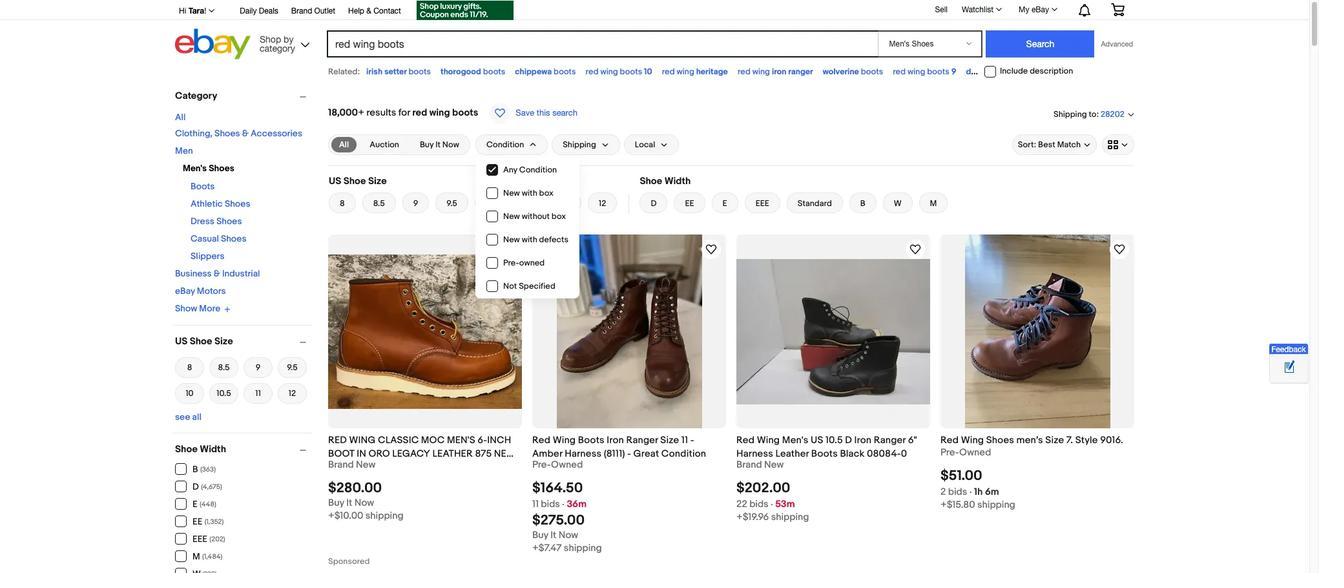 Task type: locate. For each thing, give the bounding box(es) containing it.
red wing iron ranger
[[738, 67, 814, 77]]

1 vertical spatial shipping
[[563, 140, 596, 150]]

1 vertical spatial 9.5
[[287, 362, 298, 373]]

boots up athletic
[[191, 181, 215, 192]]

1 vertical spatial 9
[[414, 198, 418, 209]]

show more
[[175, 303, 221, 314]]

· left 53m
[[771, 498, 774, 511]]

1 horizontal spatial ·
[[771, 498, 774, 511]]

red wing classic moc men's 6-inch boot in oro legacy leather 875 new in box link
[[328, 434, 522, 474]]

us shoe size down show more button
[[175, 335, 233, 347]]

shipping left to
[[1054, 109, 1088, 119]]

wing for red wing boots 10
[[601, 67, 618, 77]]

buy down 18,000 + results for red wing boots
[[420, 140, 434, 150]]

0 horizontal spatial it
[[347, 497, 352, 509]]

new down any
[[503, 188, 520, 198]]

shipping right +$10.00 at the left of the page
[[366, 510, 404, 522]]

shipping down search
[[563, 140, 596, 150]]

pre- inside red wing boots iron ranger size 11  - amber harness (8111) - great condition pre-owned
[[533, 459, 551, 471]]

help
[[348, 6, 364, 16]]

ee left (1,352)
[[193, 516, 202, 527]]

0 horizontal spatial &
[[214, 268, 220, 279]]

8
[[340, 198, 345, 209], [187, 362, 192, 373]]

men's up boots link
[[183, 163, 207, 174]]

b left (363)
[[193, 464, 198, 475]]

ebay inside account navigation
[[1032, 5, 1050, 14]]

2 ranger from the left
[[874, 434, 906, 447]]

my
[[1019, 5, 1030, 14]]

1 horizontal spatial it
[[436, 140, 441, 150]]

1 horizontal spatial us
[[329, 175, 341, 187]]

wing for red wing boots 9
[[908, 67, 926, 77]]

0 vertical spatial box
[[539, 188, 554, 198]]

8 inside main content
[[340, 198, 345, 209]]

0 horizontal spatial 11
[[255, 388, 261, 398]]

slippers link
[[191, 251, 225, 262]]

bids up +$19.96
[[750, 498, 769, 511]]

0 vertical spatial 9
[[952, 67, 957, 77]]

new up pre-owned
[[503, 235, 520, 245]]

+$15.80
[[941, 499, 976, 511]]

1 horizontal spatial all
[[339, 140, 349, 150]]

& inside business & industrial ebay motors
[[214, 268, 220, 279]]

ranger up great
[[627, 434, 659, 447]]

now inside $280.00 buy it now +$10.00 shipping
[[355, 497, 374, 509]]

condition right great
[[662, 448, 707, 460]]

1 vertical spatial us
[[175, 335, 188, 347]]

1 horizontal spatial pre-
[[533, 459, 551, 471]]

1 with from the top
[[522, 188, 538, 198]]

12 link
[[588, 193, 618, 213], [278, 382, 307, 405]]

pre- up $51.00
[[941, 447, 960, 459]]

now up +$10.00 at the left of the page
[[355, 497, 374, 509]]

d left (4,675)
[[193, 482, 199, 493]]

shoes inside clothing, shoes & accessories men
[[215, 128, 240, 139]]

pre- up the "not"
[[503, 258, 520, 268]]

men
[[175, 145, 193, 156]]

d inside red wing men's us 10.5 d iron ranger 6" harness leather boots black 08084-0 brand new
[[846, 434, 853, 447]]

red wing classic moc men's 6-inch boot in oro legacy leather 875 new in box
[[328, 434, 516, 474]]

0 vertical spatial m
[[930, 198, 937, 209]]

ebay motors link
[[175, 286, 226, 297]]

12 inside main content
[[599, 198, 607, 209]]

brand up '$202.00'
[[737, 459, 762, 471]]

ee for ee
[[685, 198, 695, 209]]

m (1,484)
[[193, 551, 223, 562]]

red for red wing boots 10
[[586, 67, 599, 77]]

0 horizontal spatial 9.5 link
[[278, 356, 307, 379]]

condition inside dropdown button
[[487, 140, 524, 150]]

red down search for anything text box
[[586, 67, 599, 77]]

eee
[[756, 198, 770, 209], [193, 534, 207, 545]]

wing
[[601, 67, 618, 77], [677, 67, 695, 77], [753, 67, 770, 77], [908, 67, 926, 77], [430, 107, 450, 119]]

0 horizontal spatial us shoe size
[[175, 335, 233, 347]]

harness left (8111)
[[565, 448, 602, 460]]

red inside red wing shoes men's size 7. style 9016. pre-owned
[[941, 434, 959, 447]]

us inside red wing men's us 10.5 d iron ranger 6" harness leather boots black 08084-0 brand new
[[811, 434, 824, 447]]

1 horizontal spatial 9.5 link
[[436, 193, 468, 213]]

10.5 inside red wing men's us 10.5 d iron ranger 6" harness leather boots black 08084-0 brand new
[[826, 434, 843, 447]]

+$7.47
[[533, 542, 562, 555]]

0 horizontal spatial all
[[175, 112, 186, 123]]

· inside $164.50 11 bids · 36m $275.00 buy it now +$7.47 shipping
[[563, 498, 565, 511]]

watchlist link
[[955, 2, 1008, 17]]

eee for eee (202)
[[193, 534, 207, 545]]

shipping inside dropdown button
[[563, 140, 596, 150]]

wing left danner
[[908, 67, 926, 77]]

1 ranger from the left
[[627, 434, 659, 447]]

shipping button
[[552, 134, 620, 155]]

1 horizontal spatial shipping
[[1054, 109, 1088, 119]]

danner boots
[[967, 67, 1017, 77]]

new down wing
[[356, 459, 376, 471]]

9 link down buy it now link
[[403, 193, 429, 213]]

2 iron from the left
[[855, 434, 872, 447]]

boots inside boots athletic shoes dress shoes casual shoes slippers
[[191, 181, 215, 192]]

all down 18,000
[[339, 140, 349, 150]]

shoes up boots link
[[209, 163, 234, 174]]

1 vertical spatial ee
[[193, 516, 202, 527]]

1 vertical spatial b
[[193, 464, 198, 475]]

1 horizontal spatial wing
[[757, 434, 780, 447]]

0 vertical spatial 8.5 link
[[362, 193, 396, 213]]

shipping inside $51.00 2 bids · 1h 6m +$15.80 shipping
[[978, 499, 1016, 511]]

in
[[357, 448, 366, 460], [328, 461, 338, 474]]

pre-owned link
[[476, 251, 579, 275]]

iron inside red wing boots iron ranger size 11  - amber harness (8111) - great condition pre-owned
[[607, 434, 624, 447]]

0 horizontal spatial all link
[[175, 112, 186, 123]]

0 horizontal spatial in
[[328, 461, 338, 474]]

10 link up see all
[[175, 382, 204, 405]]

· left the 36m
[[563, 498, 565, 511]]

accessories
[[251, 128, 302, 139]]

0 vertical spatial 8
[[340, 198, 345, 209]]

11 link
[[244, 382, 273, 405]]

e (448)
[[193, 499, 216, 510]]

10.5 left 11 link
[[217, 388, 231, 398]]

box for new with box
[[539, 188, 554, 198]]

0 horizontal spatial now
[[355, 497, 374, 509]]

0 horizontal spatial 9 link
[[244, 356, 273, 379]]

e inside main content
[[723, 198, 728, 209]]

8 down the all selected text field
[[340, 198, 345, 209]]

listing options selector. gallery view selected. image
[[1108, 140, 1129, 150]]

casual shoes link
[[191, 233, 247, 244]]

All selected text field
[[339, 139, 349, 151]]

it up +$10.00 at the left of the page
[[347, 497, 352, 509]]

new with defects
[[503, 235, 569, 245]]

new up '$202.00'
[[765, 459, 784, 471]]

related:
[[328, 67, 360, 77]]

buy up +$10.00 at the left of the page
[[328, 497, 344, 509]]

boots right danner
[[995, 67, 1017, 77]]

2 horizontal spatial us
[[811, 434, 824, 447]]

& right the help
[[367, 6, 372, 16]]

it up +$7.47
[[551, 529, 557, 542]]

ee for ee (1,352)
[[193, 516, 202, 527]]

style
[[1076, 434, 1099, 447]]

red right for
[[412, 107, 428, 119]]

1 vertical spatial all
[[339, 140, 349, 150]]

· for 6m
[[970, 486, 972, 498]]

2 vertical spatial it
[[551, 529, 557, 542]]

red for red wing boots 9
[[893, 67, 906, 77]]

help & contact link
[[348, 5, 401, 19]]

red wing men's us 10.5 d iron ranger 6" harness leather boots black 08084-0 heading
[[737, 434, 918, 460]]

1 harness from the left
[[565, 448, 602, 460]]

8 for the right 8 link
[[340, 198, 345, 209]]

2 horizontal spatial ·
[[970, 486, 972, 498]]

tara
[[189, 6, 204, 16]]

d left ee link
[[651, 198, 657, 209]]

business & industrial ebay motors
[[175, 268, 260, 297]]

search
[[553, 108, 578, 118]]

& for industrial
[[214, 268, 220, 279]]

9.5 inside main content
[[447, 198, 457, 209]]

now down 18,000 + results for red wing boots
[[443, 140, 459, 150]]

0 vertical spatial 11
[[255, 388, 261, 398]]

0 horizontal spatial 12
[[289, 388, 296, 398]]

2 with from the top
[[522, 235, 538, 245]]

9 down buy it now link
[[414, 198, 418, 209]]

9 link
[[403, 193, 429, 213], [244, 356, 273, 379]]

0 vertical spatial with
[[522, 188, 538, 198]]

36m
[[567, 498, 587, 511]]

wing for $51.00
[[962, 434, 985, 447]]

feedback
[[1272, 345, 1307, 354]]

0 horizontal spatial eee
[[193, 534, 207, 545]]

sort:
[[1018, 140, 1037, 150]]

not
[[503, 281, 517, 291]]

red right wolverine boots
[[893, 67, 906, 77]]

e left (448)
[[193, 499, 198, 510]]

0 horizontal spatial shoe width
[[175, 443, 226, 455]]

width inside main content
[[665, 175, 691, 187]]

danner
[[967, 67, 993, 77]]

0 vertical spatial all
[[175, 112, 186, 123]]

harness inside red wing men's us 10.5 d iron ranger 6" harness leather boots black 08084-0 brand new
[[737, 448, 774, 460]]

2 horizontal spatial boots
[[812, 448, 838, 460]]

defects
[[539, 235, 569, 245]]

brand for brand outlet
[[291, 6, 312, 16]]

shoe width inside main content
[[640, 175, 691, 187]]

2 horizontal spatial wing
[[962, 434, 985, 447]]

12 link left 'd' link
[[588, 193, 618, 213]]

buy it now
[[420, 140, 459, 150]]

red inside red wing men's us 10.5 d iron ranger 6" harness leather boots black 08084-0 brand new
[[737, 434, 755, 447]]

1 horizontal spatial now
[[443, 140, 459, 150]]

any condition
[[503, 165, 557, 175]]

2 horizontal spatial &
[[367, 6, 372, 16]]

0 vertical spatial 9 link
[[403, 193, 429, 213]]

9.5 down buy it now link
[[447, 198, 457, 209]]

bids down $164.50
[[541, 498, 560, 511]]

1 horizontal spatial iron
[[855, 434, 872, 447]]

width up ee link
[[665, 175, 691, 187]]

· left 1h
[[970, 486, 972, 498]]

wing inside main content
[[430, 107, 450, 119]]

0 vertical spatial in
[[357, 448, 366, 460]]

2 vertical spatial d
[[193, 482, 199, 493]]

wing for $202.00
[[757, 434, 780, 447]]

3 red from the left
[[941, 434, 959, 447]]

9
[[952, 67, 957, 77], [414, 198, 418, 209], [256, 362, 261, 373]]

1 vertical spatial 11
[[682, 434, 688, 447]]

10 down 'shop by category' banner
[[644, 67, 653, 77]]

10.5
[[217, 388, 231, 398], [826, 434, 843, 447]]

irish setter boots
[[367, 67, 431, 77]]

account navigation
[[172, 0, 1135, 22]]

irish
[[367, 67, 383, 77]]

brand inside account navigation
[[291, 6, 312, 16]]

boots right thorogood
[[483, 67, 506, 77]]

m for m
[[930, 198, 937, 209]]

· inside the $202.00 22 bids · 53m +$19.96 shipping
[[771, 498, 774, 511]]

0 vertical spatial width
[[665, 175, 691, 187]]

wing left heritage
[[677, 67, 695, 77]]

m for m (1,484)
[[193, 551, 200, 562]]

1 red from the left
[[533, 434, 551, 447]]

· inside $51.00 2 bids · 1h 6m +$15.80 shipping
[[970, 486, 972, 498]]

boots athletic shoes dress shoes casual shoes slippers
[[191, 181, 250, 262]]

1 horizontal spatial ranger
[[874, 434, 906, 447]]

e for e (448)
[[193, 499, 198, 510]]

your shopping cart image
[[1111, 3, 1126, 16]]

9.5 down the us shoe size dropdown button
[[287, 362, 298, 373]]

red wing men's us 10.5 d iron ranger 6" harness leather boots black 08084-0 link
[[737, 434, 931, 460]]

ee inside main content
[[685, 198, 695, 209]]

10 up see all
[[186, 388, 194, 398]]

watch red wing men's us 10.5 d iron ranger 6" harness leather boots black 08084-0 image
[[908, 242, 924, 257]]

m link
[[919, 193, 948, 213]]

1 horizontal spatial red
[[737, 434, 755, 447]]

wing inside red wing men's us 10.5 d iron ranger 6" harness leather boots black 08084-0 brand new
[[757, 434, 780, 447]]

red wing boots iron ranger size 11  - amber harness (8111) - great condition image
[[557, 235, 702, 429]]

new for new with box
[[503, 188, 520, 198]]

clothing,
[[175, 128, 213, 139]]

None submit
[[987, 30, 1095, 58]]

red up '$202.00'
[[737, 434, 755, 447]]

b left "w"
[[861, 198, 866, 209]]

d up black
[[846, 434, 853, 447]]

owned inside red wing shoes men's size 7. style 9016. pre-owned
[[960, 447, 992, 459]]

condition
[[487, 140, 524, 150], [519, 165, 557, 175], [662, 448, 707, 460]]

1 horizontal spatial b
[[861, 198, 866, 209]]

12 left 'd' link
[[599, 198, 607, 209]]

wing inside red wing boots iron ranger size 11  - amber harness (8111) - great condition pre-owned
[[553, 434, 576, 447]]

6-
[[478, 434, 488, 447]]

& left "accessories"
[[242, 128, 249, 139]]

0 vertical spatial 8.5
[[373, 198, 385, 209]]

10.5 up black
[[826, 434, 843, 447]]

none submit inside 'shop by category' banner
[[987, 30, 1095, 58]]

boots right chippewa
[[554, 67, 576, 77]]

any
[[503, 165, 518, 175]]

in down boot
[[328, 461, 338, 474]]

1 iron from the left
[[607, 434, 624, 447]]

1 wing from the left
[[553, 434, 576, 447]]

22
[[737, 498, 748, 511]]

10
[[644, 67, 653, 77], [486, 198, 494, 209], [186, 388, 194, 398]]

10 link
[[475, 193, 505, 213], [175, 382, 204, 405]]

iron up black
[[855, 434, 872, 447]]

1 vertical spatial 9 link
[[244, 356, 273, 379]]

shoes
[[215, 128, 240, 139], [209, 163, 234, 174], [225, 198, 250, 209], [216, 216, 242, 227], [221, 233, 247, 244], [987, 434, 1015, 447]]

& inside account navigation
[[367, 6, 372, 16]]

harness inside red wing boots iron ranger size 11  - amber harness (8111) - great condition pre-owned
[[565, 448, 602, 460]]

1 vertical spatial m
[[193, 551, 200, 562]]

see
[[175, 411, 190, 422]]

red down 'shop by category' banner
[[662, 67, 675, 77]]

bids for $202.00
[[750, 498, 769, 511]]

shipping inside the $202.00 22 bids · 53m +$19.96 shipping
[[771, 511, 810, 524]]

bids inside the $202.00 22 bids · 53m +$19.96 shipping
[[750, 498, 769, 511]]

all link up clothing,
[[175, 112, 186, 123]]

2 horizontal spatial it
[[551, 529, 557, 542]]

wing up amber
[[553, 434, 576, 447]]

+$10.00
[[328, 510, 364, 522]]

ranger inside red wing boots iron ranger size 11  - amber harness (8111) - great condition pre-owned
[[627, 434, 659, 447]]

ranger up 08084-
[[874, 434, 906, 447]]

shoes down "dress shoes" link
[[221, 233, 247, 244]]

0 vertical spatial 9.5
[[447, 198, 457, 209]]

owned up $164.50
[[551, 459, 583, 471]]

0 vertical spatial us
[[329, 175, 341, 187]]

red wing shoes men's size 7. style 9016. heading
[[941, 434, 1124, 447]]

box right without
[[552, 211, 566, 222]]

with up pre-owned link
[[522, 235, 538, 245]]

1 horizontal spatial m
[[930, 198, 937, 209]]

1 horizontal spatial 9
[[414, 198, 418, 209]]

in down wing
[[357, 448, 366, 460]]

ee left the e link
[[685, 198, 695, 209]]

new
[[494, 448, 516, 460]]

shoe width
[[640, 175, 691, 187], [175, 443, 226, 455]]

wing up $51.00
[[962, 434, 985, 447]]

3 wing from the left
[[962, 434, 985, 447]]

all link down 18,000
[[332, 137, 357, 153]]

buy up +$7.47
[[533, 529, 549, 542]]

0 vertical spatial us shoe size
[[329, 175, 387, 187]]

m left "(1,484)"
[[193, 551, 200, 562]]

0 horizontal spatial shipping
[[563, 140, 596, 150]]

brand outlet link
[[291, 5, 335, 19]]

0 horizontal spatial ·
[[563, 498, 565, 511]]

0 horizontal spatial red
[[533, 434, 551, 447]]

sell link
[[930, 5, 954, 14]]

shipping for shipping
[[563, 140, 596, 150]]

d
[[651, 198, 657, 209], [846, 434, 853, 447], [193, 482, 199, 493]]

include
[[1001, 66, 1029, 76]]

2 horizontal spatial 10
[[644, 67, 653, 77]]

8 link up see all button
[[175, 356, 204, 379]]

category
[[175, 90, 217, 102]]

1 horizontal spatial 10 link
[[475, 193, 505, 213]]

ebay up show
[[175, 286, 195, 297]]

new for new without box
[[503, 211, 520, 222]]

0 horizontal spatial 10 link
[[175, 382, 204, 405]]

0 vertical spatial shipping
[[1054, 109, 1088, 119]]

size inside red wing boots iron ranger size 11  - amber harness (8111) - great condition pre-owned
[[661, 434, 680, 447]]

12 link right 11 link
[[278, 382, 307, 405]]

bids inside $164.50 11 bids · 36m $275.00 buy it now +$7.47 shipping
[[541, 498, 560, 511]]

pre- up $164.50
[[533, 459, 551, 471]]

1 vertical spatial 8.5 link
[[209, 356, 238, 379]]

owned up $51.00
[[960, 447, 992, 459]]

iron up (8111)
[[607, 434, 624, 447]]

b inside main content
[[861, 198, 866, 209]]

eee inside main content
[[756, 198, 770, 209]]

get the coupon image
[[417, 1, 514, 20]]

12 right 11 link
[[289, 388, 296, 398]]

1 vertical spatial all link
[[332, 137, 357, 153]]

watch red wing shoes men's size 7. style 9016. image
[[1112, 242, 1128, 257]]

bids for $164.50
[[541, 498, 560, 511]]

men's up "leather"
[[783, 434, 809, 447]]

2 wing from the left
[[757, 434, 780, 447]]

wing inside red wing shoes men's size 7. style 9016. pre-owned
[[962, 434, 985, 447]]

0 horizontal spatial width
[[200, 443, 226, 455]]

ranger
[[627, 434, 659, 447], [874, 434, 906, 447]]

0 horizontal spatial boots
[[191, 181, 215, 192]]

shipping inside $280.00 buy it now +$10.00 shipping
[[366, 510, 404, 522]]

2 horizontal spatial brand
[[737, 459, 762, 471]]

2 vertical spatial boots
[[812, 448, 838, 460]]

men's inside red wing men's us 10.5 d iron ranger 6" harness leather boots black 08084-0 brand new
[[783, 434, 809, 447]]

+$19.96
[[737, 511, 769, 524]]

1 vertical spatial boots
[[578, 434, 605, 447]]

red
[[533, 434, 551, 447], [737, 434, 755, 447], [941, 434, 959, 447]]

brand down red
[[328, 459, 354, 471]]

eee link
[[745, 193, 781, 213]]

standard
[[798, 198, 832, 209]]

eee right the e link
[[756, 198, 770, 209]]

9.5 link down the us shoe size dropdown button
[[278, 356, 307, 379]]

main content
[[323, 84, 1140, 573]]

athletic
[[191, 198, 223, 209]]

8 link
[[329, 193, 356, 213], [175, 356, 204, 379]]

red inside red wing boots iron ranger size 11  - amber harness (8111) - great condition pre-owned
[[533, 434, 551, 447]]

9 up 11 link
[[256, 362, 261, 373]]

0 vertical spatial 10.5
[[217, 388, 231, 398]]

2 harness from the left
[[737, 448, 774, 460]]

1 horizontal spatial brand
[[328, 459, 354, 471]]

shop by category
[[260, 34, 295, 53]]

outlet
[[314, 6, 335, 16]]

now up +$7.47
[[559, 529, 579, 542]]

harness
[[565, 448, 602, 460], [737, 448, 774, 460]]

2 horizontal spatial 11
[[682, 434, 688, 447]]

2 vertical spatial 11
[[533, 498, 539, 511]]

b link
[[850, 193, 877, 213]]

9 link up 11 link
[[244, 356, 273, 379]]

9016.
[[1101, 434, 1124, 447]]

see all button
[[175, 411, 202, 422]]

1 horizontal spatial harness
[[737, 448, 774, 460]]

width up (363)
[[200, 443, 226, 455]]

8.5 down auction
[[373, 198, 385, 209]]

1 horizontal spatial 8
[[340, 198, 345, 209]]

shoe
[[344, 175, 366, 187], [640, 175, 663, 187], [190, 335, 212, 347], [175, 443, 198, 455]]

1 horizontal spatial ee
[[685, 198, 695, 209]]

1 horizontal spatial 10.5
[[826, 434, 843, 447]]

0 horizontal spatial 8.5
[[218, 362, 230, 373]]

us shoe size button
[[175, 335, 312, 347]]

shoe down the all selected text field
[[344, 175, 366, 187]]

condition up new with box at the left top of the page
[[519, 165, 557, 175]]

w link
[[883, 193, 913, 213]]

wing down search for anything text box
[[601, 67, 618, 77]]

bids inside $51.00 2 bids · 1h 6m +$15.80 shipping
[[949, 486, 968, 498]]

boots up (8111)
[[578, 434, 605, 447]]

shop by category banner
[[172, 0, 1135, 63]]

setter
[[385, 67, 407, 77]]

2 red from the left
[[737, 434, 755, 447]]

11 inside red wing boots iron ranger size 11  - amber harness (8111) - great condition pre-owned
[[682, 434, 688, 447]]

thorogood
[[441, 67, 481, 77]]

0 horizontal spatial harness
[[565, 448, 602, 460]]

0 horizontal spatial m
[[193, 551, 200, 562]]

shipping inside shipping to : 28202
[[1054, 109, 1088, 119]]

Search for anything text field
[[329, 32, 876, 56]]

0 horizontal spatial 10.5
[[217, 388, 231, 398]]

e right ee link
[[723, 198, 728, 209]]



Task type: describe. For each thing, give the bounding box(es) containing it.
b for b (363)
[[193, 464, 198, 475]]

1 vertical spatial condition
[[519, 165, 557, 175]]

brand for brand new
[[328, 459, 354, 471]]

(8111)
[[604, 448, 625, 460]]

d for d
[[651, 198, 657, 209]]

red wing boots iron ranger size 11  - amber harness (8111) - great condition link
[[533, 434, 726, 460]]

business
[[175, 268, 212, 279]]

0 vertical spatial all link
[[175, 112, 186, 123]]

watchlist
[[962, 5, 994, 14]]

11 inside $164.50 11 bids · 36m $275.00 buy it now +$7.47 shipping
[[533, 498, 539, 511]]

red wing boots 9
[[893, 67, 957, 77]]

pre- inside red wing shoes men's size 7. style 9016. pre-owned
[[941, 447, 960, 459]]

1 horizontal spatial 9 link
[[403, 193, 429, 213]]

new with defects link
[[476, 228, 579, 251]]

1 horizontal spatial 12 link
[[588, 193, 618, 213]]

clothing, shoes & accessories men
[[175, 128, 302, 156]]

red wing boots iron ranger size 11  - amber harness (8111) - great condition pre-owned
[[533, 434, 707, 471]]

9 inside main content
[[414, 198, 418, 209]]

condition inside red wing boots iron ranger size 11  - amber harness (8111) - great condition pre-owned
[[662, 448, 707, 460]]

e for e
[[723, 198, 728, 209]]

$164.50 11 bids · 36m $275.00 buy it now +$7.47 shipping
[[533, 480, 602, 555]]

red for red wing iron ranger
[[738, 67, 751, 77]]

0 vertical spatial -
[[691, 434, 695, 447]]

boots inside red wing boots iron ranger size 11  - amber harness (8111) - great condition pre-owned
[[578, 434, 605, 447]]

watch red wing boots iron ranger size 11  - amber harness (8111) - great condition image
[[704, 242, 719, 257]]

shop by category button
[[254, 29, 312, 57]]

0 vertical spatial 10 link
[[475, 193, 505, 213]]

wing for $164.50
[[553, 434, 576, 447]]

harness for $164.50
[[565, 448, 602, 460]]

shoes down athletic shoes link
[[216, 216, 242, 227]]

new for new with defects
[[503, 235, 520, 245]]

b for b
[[861, 198, 866, 209]]

0 horizontal spatial us
[[175, 335, 188, 347]]

black
[[841, 448, 865, 460]]

shoe up 'd' link
[[640, 175, 663, 187]]

d for d (4,675)
[[193, 482, 199, 493]]

bids for $51.00
[[949, 486, 968, 498]]

shoes inside red wing shoes men's size 7. style 9016. pre-owned
[[987, 434, 1015, 447]]

875
[[475, 448, 492, 460]]

chippewa boots
[[515, 67, 576, 77]]

1 horizontal spatial 8 link
[[329, 193, 356, 213]]

& for contact
[[367, 6, 372, 16]]

2 vertical spatial 9
[[256, 362, 261, 373]]

+
[[358, 107, 364, 119]]

(202)
[[210, 535, 225, 544]]

classic
[[378, 434, 419, 447]]

eee for eee
[[756, 198, 770, 209]]

1 vertical spatial in
[[328, 461, 338, 474]]

28202
[[1101, 109, 1125, 120]]

0 horizontal spatial 12 link
[[278, 382, 307, 405]]

red wing classic moc men's 6-inch boot in oro legacy leather 875 new in box heading
[[328, 434, 516, 474]]

0 vertical spatial 10
[[644, 67, 653, 77]]

contact
[[374, 6, 401, 16]]

shoe up b (363) on the left bottom of the page
[[175, 443, 198, 455]]

$275.00
[[533, 513, 585, 529]]

not specified link
[[476, 275, 579, 298]]

(4,675)
[[201, 483, 222, 491]]

1 horizontal spatial 8.5 link
[[362, 193, 396, 213]]

harness for $202.00
[[737, 448, 774, 460]]

9.5 for the rightmost 9.5 link
[[447, 198, 457, 209]]

shoe width button
[[175, 443, 312, 455]]

match
[[1058, 140, 1081, 150]]

1 horizontal spatial buy
[[420, 140, 434, 150]]

iron inside red wing men's us 10.5 d iron ranger 6" harness leather boots black 08084-0 brand new
[[855, 434, 872, 447]]

1 horizontal spatial 10
[[486, 198, 494, 209]]

new without box
[[503, 211, 566, 222]]

1 horizontal spatial all link
[[332, 137, 357, 153]]

pre-owned
[[503, 258, 545, 268]]

8 for left 8 link
[[187, 362, 192, 373]]

specified
[[519, 281, 556, 291]]

this
[[537, 108, 550, 118]]

main content containing $51.00
[[323, 84, 1140, 573]]

12 for leftmost 12 link
[[289, 388, 296, 398]]

ranger inside red wing men's us 10.5 d iron ranger 6" harness leather boots black 08084-0 brand new
[[874, 434, 906, 447]]

eee (202)
[[193, 534, 225, 545]]

wolverine boots
[[823, 67, 884, 77]]

heritage
[[697, 67, 728, 77]]

owned inside red wing boots iron ranger size 11  - amber harness (8111) - great condition pre-owned
[[551, 459, 583, 471]]

brand outlet
[[291, 6, 335, 16]]

shipping for shipping to : 28202
[[1054, 109, 1088, 119]]

0 horizontal spatial men's
[[183, 163, 207, 174]]

box
[[340, 461, 360, 474]]

all inside main content
[[339, 140, 349, 150]]

great
[[634, 448, 659, 460]]

now inside $164.50 11 bids · 36m $275.00 buy it now +$7.47 shipping
[[559, 529, 579, 542]]

red inside main content
[[412, 107, 428, 119]]

2 horizontal spatial 9
[[952, 67, 957, 77]]

by
[[284, 34, 294, 44]]

red for red wing heritage
[[662, 67, 675, 77]]

shoes up "dress shoes" link
[[225, 198, 250, 209]]

red wing shoes men's size 7. style 9016. image
[[965, 235, 1111, 429]]

with for box
[[522, 188, 538, 198]]

results
[[367, 107, 396, 119]]

shipping inside $164.50 11 bids · 36m $275.00 buy it now +$7.47 shipping
[[564, 542, 602, 555]]

not specified
[[503, 281, 556, 291]]

1 horizontal spatial in
[[357, 448, 366, 460]]

buy it now link
[[412, 137, 467, 153]]

moc
[[421, 434, 445, 447]]

clothing, shoes & accessories link
[[175, 128, 302, 139]]

wing for red wing iron ranger
[[753, 67, 770, 77]]

my ebay
[[1019, 5, 1050, 14]]

red wing men's us 10.5 d iron ranger 6" harness leather boots black 08084-0 image
[[737, 259, 931, 404]]

7.
[[1067, 434, 1074, 447]]

& inside clothing, shoes & accessories men
[[242, 128, 249, 139]]

9.5 for leftmost 9.5 link
[[287, 362, 298, 373]]

sell
[[936, 5, 948, 14]]

d link
[[640, 193, 668, 213]]

:
[[1097, 109, 1099, 119]]

1 vertical spatial 8.5
[[218, 362, 230, 373]]

boots up buy it now link
[[452, 107, 478, 119]]

2
[[941, 486, 946, 498]]

red for $164.50
[[533, 434, 551, 447]]

brand new
[[328, 459, 376, 471]]

without
[[522, 211, 550, 222]]

with for defects
[[522, 235, 538, 245]]

daily deals link
[[240, 5, 278, 19]]

0 vertical spatial now
[[443, 140, 459, 150]]

red wing shoes men's size 7. style 9016. pre-owned
[[941, 434, 1124, 459]]

motors
[[197, 286, 226, 297]]

10.5 link
[[209, 382, 238, 405]]

condition button
[[476, 134, 548, 155]]

0 horizontal spatial -
[[628, 448, 631, 460]]

local button
[[624, 134, 679, 155]]

save this search
[[516, 108, 578, 118]]

dress shoes link
[[191, 216, 242, 227]]

red wing boots iron ranger size 11  - amber harness (8111) - great condition heading
[[533, 434, 707, 460]]

it inside $280.00 buy it now +$10.00 shipping
[[347, 497, 352, 509]]

12 for the rightmost 12 link
[[599, 198, 607, 209]]

men's
[[447, 434, 476, 447]]

0 horizontal spatial 8.5 link
[[209, 356, 238, 379]]

box for new without box
[[552, 211, 566, 222]]

oro
[[369, 448, 390, 460]]

0 horizontal spatial pre-
[[503, 258, 520, 268]]

8.5 inside main content
[[373, 198, 385, 209]]

legacy
[[392, 448, 431, 460]]

category button
[[175, 90, 312, 102]]

red for $202.00
[[737, 434, 755, 447]]

buy inside $280.00 buy it now +$10.00 shipping
[[328, 497, 344, 509]]

wing for red wing heritage
[[677, 67, 695, 77]]

b (363)
[[193, 464, 216, 475]]

e link
[[712, 193, 739, 213]]

· for $275.00
[[563, 498, 565, 511]]

boots inside red wing men's us 10.5 d iron ranger 6" harness leather boots black 08084-0 brand new
[[812, 448, 838, 460]]

leather
[[776, 448, 809, 460]]

it inside $164.50 11 bids · 36m $275.00 buy it now +$7.47 shipping
[[551, 529, 557, 542]]

1 vertical spatial shoe width
[[175, 443, 226, 455]]

advanced link
[[1095, 31, 1134, 57]]

save this search button
[[486, 102, 582, 124]]

boots right wolverine
[[861, 67, 884, 77]]

auction
[[370, 140, 399, 150]]

0 horizontal spatial 10
[[186, 388, 194, 398]]

us shoe size inside main content
[[329, 175, 387, 187]]

(1,352)
[[205, 518, 224, 526]]

red wing classic moc men's 6-inch boot in oro legacy leather 875 new in box image
[[328, 254, 522, 409]]

boots left danner
[[928, 67, 950, 77]]

size inside red wing shoes men's size 7. style 9016. pre-owned
[[1046, 434, 1065, 447]]

shoe down show more button
[[190, 335, 212, 347]]

description
[[1030, 66, 1074, 76]]

to
[[1089, 109, 1097, 119]]

18,000 + results for red wing boots
[[328, 107, 478, 119]]

athletic shoes link
[[191, 198, 250, 209]]

advanced
[[1102, 40, 1134, 48]]

red for $51.00
[[941, 434, 959, 447]]

new inside red wing men's us 10.5 d iron ranger 6" harness leather boots black 08084-0 brand new
[[765, 459, 784, 471]]

wing
[[349, 434, 376, 447]]

buy inside $164.50 11 bids · 36m $275.00 buy it now +$7.47 shipping
[[533, 529, 549, 542]]

brand inside red wing men's us 10.5 d iron ranger 6" harness leather boots black 08084-0 brand new
[[737, 459, 762, 471]]

boots link
[[191, 181, 215, 192]]

wolverine
[[823, 67, 859, 77]]

boots down search for anything text box
[[620, 67, 643, 77]]

0 horizontal spatial 8 link
[[175, 356, 204, 379]]

category
[[260, 43, 295, 53]]

boots right setter
[[409, 67, 431, 77]]

red wing heritage
[[662, 67, 728, 77]]

1 vertical spatial width
[[200, 443, 226, 455]]

· for +$19.96
[[771, 498, 774, 511]]

new without box link
[[476, 205, 579, 228]]

ebay inside business & industrial ebay motors
[[175, 286, 195, 297]]



Task type: vqa. For each thing, say whether or not it's contained in the screenshot.
register LINK
no



